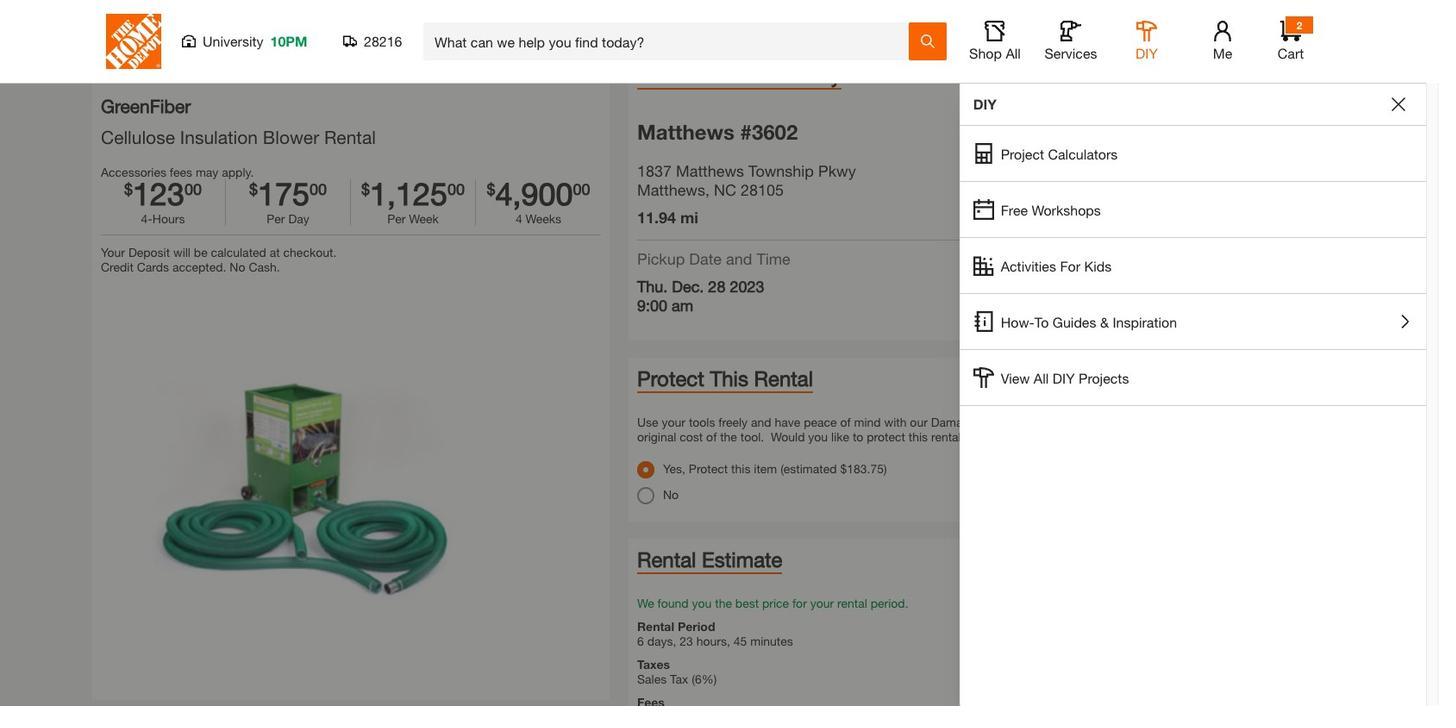 Task type: locate. For each thing, give the bounding box(es) containing it.
use
[[637, 415, 659, 430]]

shop all button
[[968, 21, 1023, 62]]

we found you the best price for your rental period. rental period 6 days, 23 hours, 45 minutes taxes sales tax ( 6% )
[[637, 596, 909, 687]]

to right the like
[[853, 430, 864, 444]]

0 vertical spatial 4
[[516, 211, 522, 226]]

for left "now"
[[1166, 20, 1180, 35]]

per left day
[[267, 211, 285, 226]]

all inside view all diy projects link
[[1034, 370, 1049, 386]]

0 horizontal spatial am
[[672, 296, 694, 315]]

1,125 dollars and 00 cents element containing 00
[[448, 179, 465, 209]]

1 horizontal spatial am
[[1245, 174, 1267, 193]]

00 inside the "$ 123 00"
[[185, 179, 202, 198]]

1 horizontal spatial all
[[1034, 370, 1049, 386]]

$ inside $ 4,900 00
[[487, 179, 495, 198]]

1 thu. from the left
[[637, 277, 668, 296]]

0 vertical spatial you
[[808, 430, 828, 444]]

$ 1,125 00
[[361, 175, 465, 212]]

period.
[[871, 596, 909, 611]]

insulation blower rental link
[[237, 18, 368, 33]]

the right the up
[[1288, 415, 1305, 430]]

4,900 dollars and 00 cents element
[[476, 175, 601, 212], [495, 175, 573, 212], [487, 179, 495, 209], [573, 179, 590, 209]]

0 horizontal spatial cellulose
[[101, 127, 175, 147]]

calculators
[[1048, 145, 1118, 162]]

1 vertical spatial #
[[741, 120, 752, 144]]

liable
[[1138, 415, 1166, 430]]

how-
[[1001, 314, 1035, 330]]

have
[[775, 415, 801, 430]]

2023
[[730, 277, 765, 296]]

6 right sat: on the top right
[[1232, 174, 1241, 193]]

4 00 from the left
[[573, 179, 590, 198]]

protect right yes,
[[689, 461, 728, 476]]

$183.75
[[840, 461, 884, 476]]

0 horizontal spatial to
[[853, 430, 864, 444]]

of right cost at the bottom of page
[[707, 430, 717, 444]]

# right internet
[[139, 64, 145, 77]]

4 $ from the left
[[487, 179, 495, 198]]

0 vertical spatial all
[[1006, 45, 1021, 61]]

summary
[[753, 63, 841, 87]]

and right "now"
[[1210, 20, 1230, 35]]

00 for 4,900
[[573, 179, 590, 198]]

0 horizontal spatial you
[[692, 596, 712, 611]]

are
[[1118, 415, 1134, 430]]

1 vertical spatial your
[[811, 596, 834, 611]]

rental up 1,125
[[324, 127, 376, 147]]

you up period
[[692, 596, 712, 611]]

total
[[1046, 430, 1070, 444]]

1 horizontal spatial diy
[[1053, 370, 1075, 386]]

6 inside the we found you the best price for your rental period. rental period 6 days, 23 hours, 45 minutes taxes sales tax ( 6% )
[[637, 634, 644, 649]]

all right view
[[1034, 370, 1049, 386]]

1 horizontal spatial this
[[909, 430, 928, 444]]

4 right jan.
[[1222, 277, 1231, 296]]

1 horizontal spatial thu.
[[1154, 277, 1184, 296]]

rental inside the we found you the best price for your rental period. rental period 6 days, 23 hours, 45 minutes taxes sales tax ( 6% )
[[838, 596, 868, 611]]

2 vertical spatial and
[[751, 415, 772, 430]]

item
[[754, 461, 777, 476]]

00 inside $ 175 00
[[310, 179, 327, 198]]

and up 2023 in the top right of the page
[[726, 249, 752, 268]]

123 dollars and 00 cents element containing 00
[[185, 179, 202, 209]]

0 vertical spatial no
[[230, 260, 245, 274]]

days,
[[647, 634, 677, 649]]

$ 4,900 00
[[487, 175, 590, 212]]

diy inside "button"
[[1136, 45, 1158, 61]]

am right 9:00
[[672, 296, 694, 315]]

0 horizontal spatial 6
[[637, 634, 644, 649]]

hours,
[[697, 634, 730, 649]]

0 vertical spatial diy
[[1136, 45, 1158, 61]]

per left week at the left of page
[[387, 211, 406, 226]]

weeks
[[526, 211, 562, 226]]

1 horizontal spatial #
[[741, 120, 752, 144]]

use your tools freely and have peace of mind with our damage protection plan.  renters are liable for any damage up to the original cost of the tool.  would you like to protect this rental for 15% of the total rental fees?
[[637, 415, 1305, 444]]

$
[[124, 179, 133, 198], [249, 179, 258, 198], [361, 179, 370, 198], [487, 179, 495, 198]]

1 vertical spatial all
[[1034, 370, 1049, 386]]

00
[[185, 179, 202, 198], [310, 179, 327, 198], [448, 179, 465, 198], [573, 179, 590, 198]]

0 vertical spatial cellulose
[[389, 18, 439, 33]]

cart
[[1278, 45, 1304, 61]]

your
[[101, 245, 125, 260]]

per week
[[387, 211, 439, 226]]

pickup
[[637, 249, 685, 268]]

found
[[658, 596, 689, 611]]

9
[[1282, 174, 1290, 193]]

minutes
[[751, 634, 793, 649]]

1 $ from the left
[[124, 179, 133, 198]]

0 vertical spatial am
[[1245, 174, 1267, 193]]

0 horizontal spatial #
[[139, 64, 145, 77]]

your
[[662, 415, 686, 430], [811, 596, 834, 611]]

no left cash.
[[230, 260, 245, 274]]

matthews up '1837'
[[637, 120, 735, 144]]

28105
[[741, 180, 784, 199]]

and left have
[[751, 415, 772, 430]]

be
[[194, 245, 208, 260]]

2 vertical spatial diy
[[1053, 370, 1075, 386]]

estimate
[[702, 548, 783, 572]]

all right the "shop"
[[1006, 45, 1021, 61]]

pkwy
[[819, 161, 856, 180]]

2 horizontal spatial diy
[[1136, 45, 1158, 61]]

1 vertical spatial cellulose
[[101, 127, 175, 147]]

for
[[1060, 257, 1081, 274]]

1 horizontal spatial you
[[808, 430, 828, 444]]

3 00 from the left
[[448, 179, 465, 198]]

4,900
[[495, 175, 573, 212]]

10pm
[[270, 33, 307, 49]]

1 vertical spatial 6
[[637, 634, 644, 649]]

# for 3602
[[741, 120, 752, 144]]

0 horizontal spatial thu.
[[637, 277, 668, 296]]

sat:
[[1195, 174, 1224, 193]]

all inside shop all button
[[1006, 45, 1021, 61]]

and inside pickup date and time thu. dec. 28 2023 9:00 am
[[726, 249, 752, 268]]

) down protect
[[884, 461, 887, 476]]

1 vertical spatial protect
[[689, 461, 728, 476]]

now
[[1184, 20, 1206, 35]]

rental left period.
[[838, 596, 868, 611]]

1 vertical spatial and
[[726, 249, 752, 268]]

the right tools
[[720, 430, 737, 444]]

0 horizontal spatial )
[[714, 672, 717, 687]]

projects
[[1079, 370, 1129, 386]]

skip for now and keep looking link
[[1139, 20, 1323, 35]]

of right the 15%
[[1012, 430, 1022, 444]]

3 $ from the left
[[361, 179, 370, 198]]

1 per from the left
[[267, 211, 285, 226]]

$ for 1,125
[[361, 179, 370, 198]]

rental inside the we found you the best price for your rental period. rental period 6 days, 23 hours, 45 minutes taxes sales tax ( 6% )
[[637, 619, 675, 634]]

2 $ from the left
[[249, 179, 258, 198]]

of
[[841, 415, 851, 430], [707, 430, 717, 444], [1012, 430, 1022, 444]]

1 horizontal spatial 6
[[1232, 174, 1241, 193]]

this right 'with'
[[909, 430, 928, 444]]

your right price
[[811, 596, 834, 611]]

tool rental link
[[155, 18, 215, 33]]

university 10pm
[[203, 33, 307, 49]]

feedback link image
[[1416, 292, 1440, 385]]

up
[[1257, 415, 1271, 430]]

175 dollars and 00 cents element
[[226, 175, 350, 212], [258, 175, 310, 212], [249, 179, 258, 209], [310, 179, 327, 209]]

rental right our
[[932, 430, 962, 444]]

of left mind
[[841, 415, 851, 430]]

1 horizontal spatial cellulose
[[389, 18, 439, 33]]

internet # 316821790
[[101, 64, 200, 77]]

will
[[173, 245, 191, 260]]

00 inside $ 1,125 00
[[448, 179, 465, 198]]

no down yes,
[[663, 487, 679, 502]]

cellulose insulation blower
[[389, 18, 535, 33]]

1837 matthews township pkwy matthews , nc 28105 11.94 mi
[[637, 161, 856, 227]]

1 horizontal spatial 4
[[1222, 277, 1231, 296]]

for inside the we found you the best price for your rental period. rental period 6 days, 23 hours, 45 minutes taxes sales tax ( 6% )
[[793, 596, 807, 611]]

6
[[1232, 174, 1241, 193], [637, 634, 644, 649]]

0 horizontal spatial all
[[1006, 45, 1021, 61]]

per for 175
[[267, 211, 285, 226]]

me
[[1213, 45, 1233, 61]]

0 vertical spatial )
[[884, 461, 887, 476]]

2 00 from the left
[[310, 179, 327, 198]]

cash.
[[249, 260, 280, 274]]

keep
[[1234, 20, 1260, 35]]

2 per from the left
[[387, 211, 406, 226]]

time
[[757, 249, 791, 268]]

am left -
[[1245, 174, 1267, 193]]

freely
[[719, 415, 748, 430]]

protect
[[867, 430, 906, 444]]

your right use
[[662, 415, 686, 430]]

$ inside the "$ 123 00"
[[124, 179, 133, 198]]

free
[[1001, 201, 1028, 218]]

thu. left jan.
[[1154, 277, 1184, 296]]

and inside 'use your tools freely and have peace of mind with our damage protection plan.  renters are liable for any damage up to the original cost of the tool.  would you like to protect this rental for 15% of the total rental fees?'
[[751, 415, 772, 430]]

4-
[[141, 211, 153, 226]]

1 vertical spatial no
[[663, 487, 679, 502]]

view all diy projects
[[1001, 370, 1129, 386]]

1 horizontal spatial )
[[884, 461, 887, 476]]

nc
[[714, 180, 737, 199]]

1,125 dollars and 00 cents element
[[351, 175, 475, 212], [370, 175, 448, 212], [361, 179, 370, 209], [448, 179, 465, 209]]

0 vertical spatial your
[[662, 415, 686, 430]]

4 left weeks
[[516, 211, 522, 226]]

0 horizontal spatial this
[[732, 461, 751, 476]]

you left the like
[[808, 430, 828, 444]]

diy down the skip
[[1136, 45, 1158, 61]]

this
[[710, 367, 749, 391]]

0 horizontal spatial per
[[267, 211, 285, 226]]

diy down the "shop"
[[974, 96, 997, 112]]

1 horizontal spatial your
[[811, 596, 834, 611]]

apply.
[[222, 165, 254, 179]]

the left best
[[715, 596, 732, 611]]

rental up have
[[754, 367, 813, 391]]

view all diy projects link
[[960, 350, 1427, 405]]

to right the up
[[1274, 415, 1285, 430]]

0 vertical spatial this
[[909, 430, 928, 444]]

blower
[[292, 18, 330, 33], [497, 18, 535, 33], [263, 127, 319, 147]]

23
[[680, 634, 693, 649]]

menu
[[960, 126, 1427, 406]]

11.94
[[637, 208, 676, 227]]

) right (
[[714, 672, 717, 687]]

diy left projects
[[1053, 370, 1075, 386]]

1 vertical spatial you
[[692, 596, 712, 611]]

would
[[771, 430, 805, 444]]

1 horizontal spatial of
[[841, 415, 851, 430]]

1 00 from the left
[[185, 179, 202, 198]]

thu. down pickup
[[637, 277, 668, 296]]

for right price
[[793, 596, 807, 611]]

0 horizontal spatial diy
[[974, 96, 997, 112]]

you
[[808, 430, 828, 444], [692, 596, 712, 611]]

to
[[1035, 314, 1049, 330]]

1 horizontal spatial per
[[387, 211, 406, 226]]

00 inside $ 4,900 00
[[573, 179, 590, 198]]

cellulose insulation blower rental
[[101, 127, 376, 147]]

# up township
[[741, 120, 752, 144]]

4 weeks
[[516, 211, 562, 226]]

calculated
[[211, 245, 266, 260]]

0 vertical spatial protect
[[637, 367, 705, 391]]

menu close image
[[1311, 21, 1323, 33]]

$ inside $ 175 00
[[249, 179, 258, 198]]

1 vertical spatial )
[[714, 672, 717, 687]]

your inside 'use your tools freely and have peace of mind with our damage protection plan.  renters are liable for any damage up to the original cost of the tool.  would you like to protect this rental for 15% of the total rental fees?'
[[662, 415, 686, 430]]

rental right tool
[[181, 18, 215, 33]]

0 horizontal spatial your
[[662, 415, 686, 430]]

cost
[[680, 430, 703, 444]]

project calculators
[[1001, 145, 1118, 162]]

this
[[909, 430, 928, 444], [732, 461, 751, 476]]

free workshops link
[[960, 182, 1427, 237]]

rental down we
[[637, 619, 675, 634]]

rental right total
[[1073, 430, 1103, 444]]

rental right 10pm
[[333, 18, 368, 33]]

$ inside $ 1,125 00
[[361, 179, 370, 198]]

0 vertical spatial #
[[139, 64, 145, 77]]

2024
[[1235, 277, 1270, 296]]

rental estimate
[[637, 548, 783, 572]]

cellulose for cellulose insulation blower rental
[[101, 127, 175, 147]]

diy button
[[1120, 21, 1175, 62]]

this left item on the bottom of the page
[[732, 461, 751, 476]]

0 horizontal spatial no
[[230, 260, 245, 274]]

123 dollars and 00 cents element containing $
[[124, 179, 133, 209]]

0 horizontal spatial of
[[707, 430, 717, 444]]

123 dollars and 00 cents element
[[101, 175, 225, 212], [133, 175, 185, 212], [124, 179, 133, 209], [185, 179, 202, 209]]

6 left days,
[[637, 634, 644, 649]]

1 vertical spatial am
[[672, 296, 694, 315]]

0 horizontal spatial rental
[[838, 596, 868, 611]]

protect up use
[[637, 367, 705, 391]]

matthews up the 11.94
[[637, 180, 706, 199]]

pickup date and time thu. dec. 28 2023 9:00 am
[[637, 249, 791, 315]]

1 horizontal spatial no
[[663, 487, 679, 502]]



Task type: vqa. For each thing, say whether or not it's contained in the screenshot.
keep
yes



Task type: describe. For each thing, give the bounding box(es) containing it.
guides
[[1053, 314, 1097, 330]]

1,125 dollars and 00 cents element containing $
[[361, 179, 370, 209]]

matthews down matthews # 3602
[[676, 161, 744, 180]]

skip
[[1139, 20, 1162, 35]]

yes, protect this item (estimated $183.75 )
[[663, 461, 887, 476]]

activities
[[1001, 257, 1057, 274]]

price
[[762, 596, 789, 611]]

the left total
[[1025, 430, 1042, 444]]

with
[[885, 415, 907, 430]]

accepted.
[[172, 260, 226, 274]]

0 vertical spatial 6
[[1232, 174, 1241, 193]]

how-to guides & inspiration
[[1001, 314, 1177, 330]]

damage
[[931, 415, 977, 430]]

mind
[[854, 415, 881, 430]]

activities for kids
[[1001, 257, 1112, 274]]

no inside your deposit will be calculated at checkout. credit cards accepted. no cash.
[[230, 260, 245, 274]]

mon-
[[1156, 174, 1195, 193]]

4,900 dollars and 00 cents element containing $
[[487, 179, 495, 209]]

-
[[1271, 174, 1277, 193]]

,
[[706, 180, 710, 199]]

am inside pickup date and time thu. dec. 28 2023 9:00 am
[[672, 296, 694, 315]]

$ for 123
[[124, 179, 133, 198]]

1 horizontal spatial to
[[1274, 415, 1285, 430]]

reservation summary
[[637, 63, 841, 87]]

you inside the we found you the best price for your rental period. rental period 6 days, 23 hours, 45 minutes taxes sales tax ( 6% )
[[692, 596, 712, 611]]

&
[[1101, 314, 1109, 330]]

like
[[832, 430, 850, 444]]

reservation
[[637, 63, 747, 87]]

drawer close image
[[1392, 97, 1406, 111]]

looking
[[1263, 20, 1302, 35]]

1 vertical spatial this
[[732, 461, 751, 476]]

date
[[689, 249, 722, 268]]

45
[[734, 634, 747, 649]]

for left the any
[[1169, 415, 1184, 430]]

per day
[[267, 211, 309, 226]]

00 for 1,125
[[448, 179, 465, 198]]

shop
[[970, 45, 1002, 61]]

3602
[[752, 120, 798, 144]]

the home depot logo image
[[106, 14, 161, 69]]

protection
[[980, 415, 1035, 430]]

thu. inside pickup date and time thu. dec. 28 2023 9:00 am
[[637, 277, 668, 296]]

we
[[637, 596, 654, 611]]

2 horizontal spatial of
[[1012, 430, 1022, 444]]

$ for 175
[[249, 179, 258, 198]]

menu containing project calculators
[[960, 126, 1427, 406]]

2 horizontal spatial rental
[[1073, 430, 1103, 444]]

2
[[1297, 19, 1303, 31]]

your deposit will be calculated at checkout. credit cards accepted. no cash.
[[101, 245, 337, 274]]

175 dollars and 00 cents element containing 00
[[310, 179, 327, 209]]

home
[[101, 18, 133, 33]]

your inside the we found you the best price for your rental period. rental period 6 days, 23 hours, 45 minutes taxes sales tax ( 6% )
[[811, 596, 834, 611]]

all for shop
[[1006, 45, 1021, 61]]

) inside the we found you the best price for your rental period. rental period 6 days, 23 hours, 45 minutes taxes sales tax ( 6% )
[[714, 672, 717, 687]]

accessories
[[101, 165, 166, 179]]

316821790
[[148, 64, 200, 77]]

this inside 'use your tools freely and have peace of mind with our damage protection plan.  renters are liable for any damage up to the original cost of the tool.  would you like to protect this rental for 15% of the total rental fees?'
[[909, 430, 928, 444]]

kids
[[1085, 257, 1112, 274]]

rental up found
[[637, 548, 696, 572]]

our
[[910, 415, 928, 430]]

1 horizontal spatial rental
[[932, 430, 962, 444]]

at
[[270, 245, 280, 260]]

2 thu. from the left
[[1154, 277, 1184, 296]]

(
[[692, 672, 695, 687]]

fees?
[[1106, 430, 1136, 444]]

jan.
[[1189, 277, 1218, 296]]

00 for 123
[[185, 179, 202, 198]]

home link
[[101, 18, 133, 33]]

$ 123 00
[[124, 175, 202, 212]]

all for view
[[1034, 370, 1049, 386]]

peace
[[804, 415, 837, 430]]

175 dollars and 00 cents element containing $
[[249, 179, 258, 209]]

deposit
[[128, 245, 170, 260]]

9:00
[[637, 296, 668, 315]]

activities for kids link
[[960, 238, 1427, 293]]

blower for cellulose insulation blower
[[497, 18, 535, 33]]

blower for cellulose insulation blower rental
[[263, 127, 319, 147]]

1837
[[637, 161, 672, 180]]

per for 1,125
[[387, 211, 406, 226]]

What can we help you find today? search field
[[435, 23, 908, 60]]

1 vertical spatial diy
[[974, 96, 997, 112]]

00 for 175
[[310, 179, 327, 198]]

taxes
[[637, 657, 670, 672]]

cellulose insulation blower rental image
[[101, 292, 501, 692]]

pm
[[1295, 174, 1317, 193]]

period
[[678, 619, 715, 634]]

may
[[196, 165, 219, 179]]

township
[[749, 161, 814, 180]]

$ 175 00
[[249, 175, 327, 212]]

1 vertical spatial 4
[[1222, 277, 1231, 296]]

4,900 dollars and 00 cents element containing 00
[[573, 179, 590, 209]]

sales
[[637, 672, 667, 687]]

4-hours
[[141, 211, 185, 226]]

credit
[[101, 260, 134, 274]]

# for 316821790
[[139, 64, 145, 77]]

you inside 'use your tools freely and have peace of mind with our damage protection plan.  renters are liable for any damage up to the original cost of the tool.  would you like to protect this rental for 15% of the total rental fees?'
[[808, 430, 828, 444]]

insulation for cellulose insulation blower
[[442, 18, 494, 33]]

damage
[[1210, 415, 1254, 430]]

175
[[258, 175, 310, 212]]

for left the 15%
[[965, 430, 979, 444]]

0 vertical spatial and
[[1210, 20, 1230, 35]]

how-to guides & inspiration button
[[960, 294, 1427, 349]]

project
[[1001, 145, 1045, 162]]

15%
[[983, 430, 1008, 444]]

0 horizontal spatial 4
[[516, 211, 522, 226]]

diy inside menu
[[1053, 370, 1075, 386]]

any
[[1187, 415, 1206, 430]]

tax
[[670, 672, 689, 687]]

renters
[[1072, 415, 1114, 430]]

thu. jan. 4 2024
[[1154, 277, 1270, 296]]

day
[[288, 211, 309, 226]]

insulation for cellulose insulation blower rental
[[180, 127, 258, 147]]

view
[[1001, 370, 1030, 386]]

mon-sat: 6 am - 9 pm
[[1156, 174, 1317, 193]]

checkout.
[[283, 245, 337, 260]]

28216 button
[[343, 33, 403, 50]]

$ for 4,900
[[487, 179, 495, 198]]

skip for now and keep looking
[[1139, 20, 1302, 35]]

1,125
[[370, 175, 448, 212]]

tool
[[155, 18, 177, 33]]

cellulose for cellulose insulation blower
[[389, 18, 439, 33]]

university
[[203, 33, 264, 49]]

the inside the we found you the best price for your rental period. rental period 6 days, 23 hours, 45 minutes taxes sales tax ( 6% )
[[715, 596, 732, 611]]

protect this rental
[[637, 367, 813, 391]]

inspiration
[[1113, 314, 1177, 330]]

services button
[[1044, 21, 1099, 62]]



